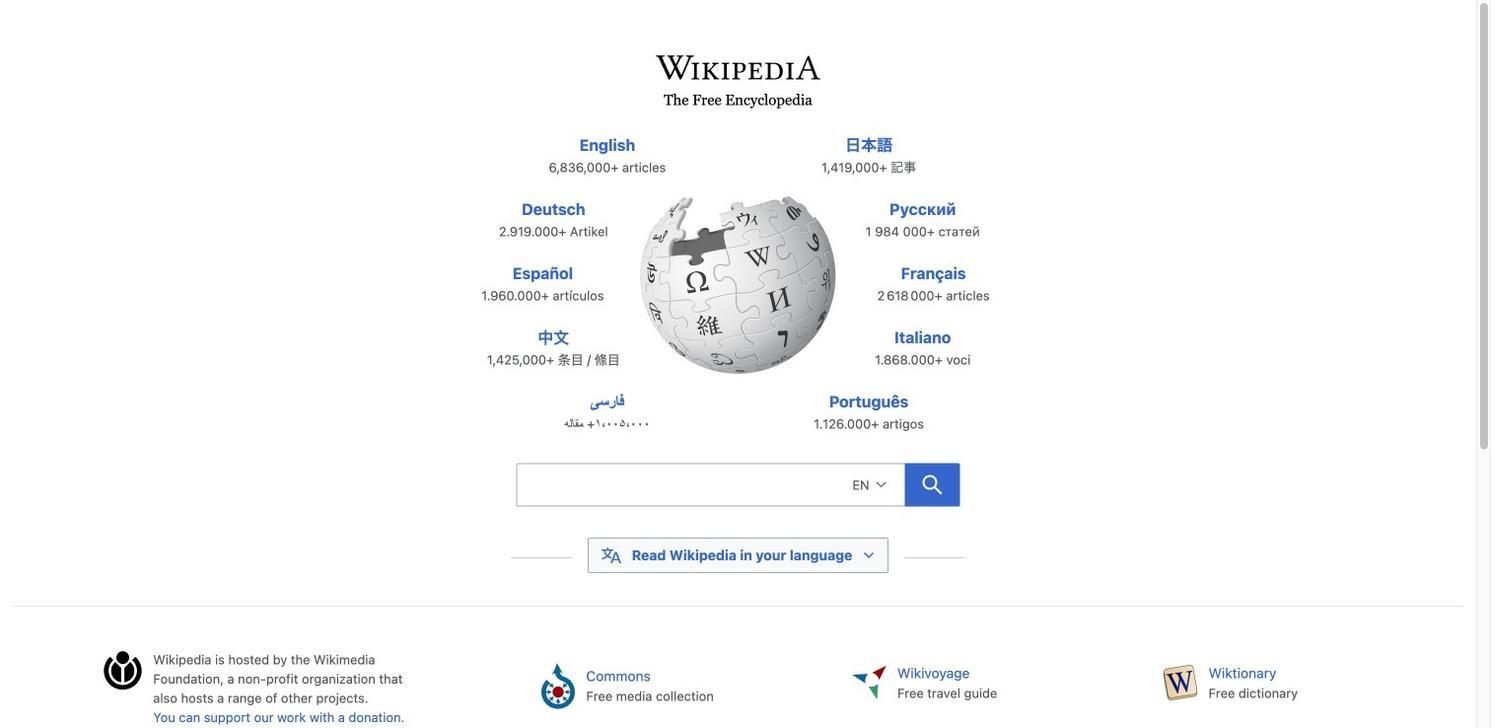 Task type: describe. For each thing, give the bounding box(es) containing it.
other projects element
[[521, 650, 1464, 728]]

top languages element
[[466, 133, 1011, 454]]



Task type: locate. For each thing, give the bounding box(es) containing it.
None search field
[[472, 458, 1005, 519]]

None search field
[[516, 463, 905, 507]]



